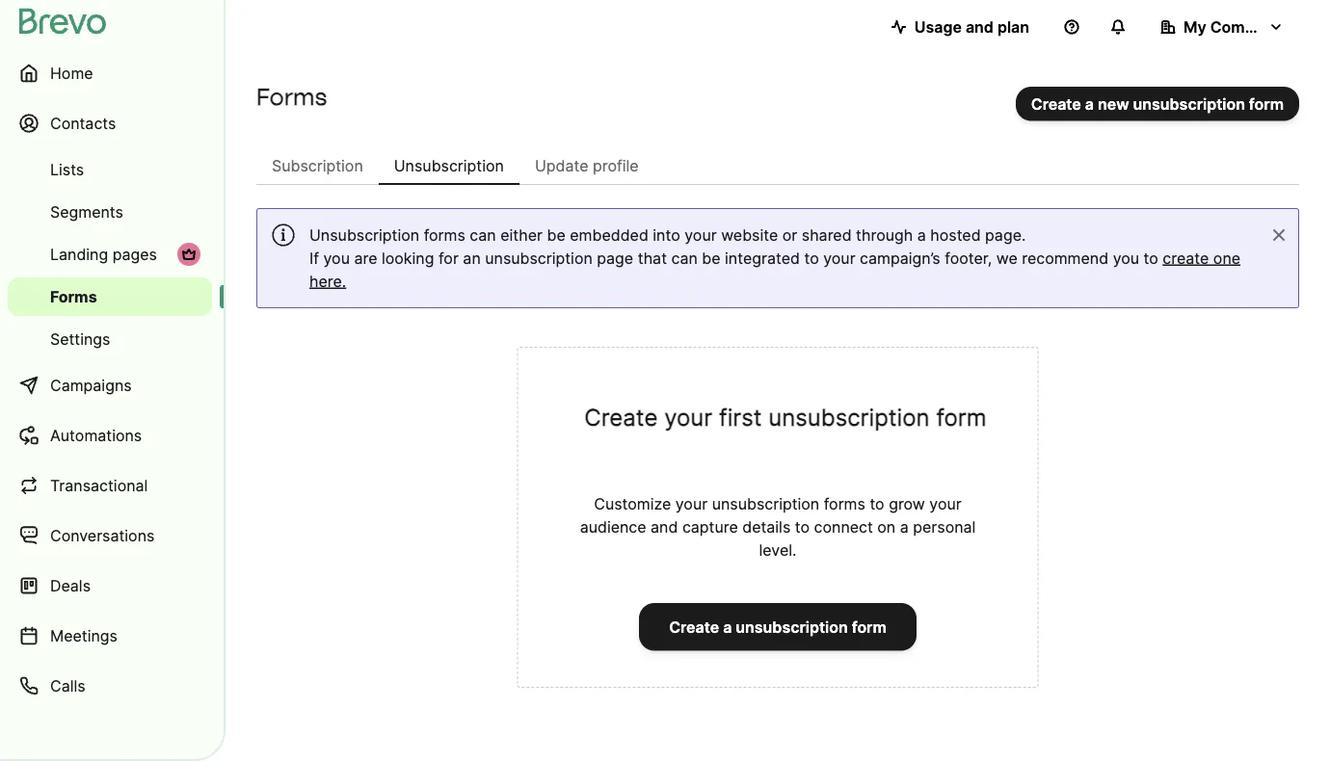 Task type: describe. For each thing, give the bounding box(es) containing it.
to up level.
[[795, 518, 810, 537]]

connect
[[814, 518, 873, 537]]

your up personal
[[930, 495, 962, 513]]

one
[[1214, 249, 1241, 268]]

hosted
[[931, 226, 981, 244]]

customize
[[594, 495, 671, 513]]

audience
[[580, 518, 647, 537]]

0 horizontal spatial be
[[547, 226, 566, 244]]

a inside the unsubscription forms can either be embedded into your website or shared through a hosted page. if you are looking for an unsubscription page that can be integrated to your campaign's footer, we recommend you to
[[918, 226, 926, 244]]

that
[[638, 249, 667, 268]]

page
[[597, 249, 634, 268]]

integrated
[[725, 249, 800, 268]]

first
[[719, 403, 762, 432]]

into
[[653, 226, 681, 244]]

level.
[[759, 541, 797, 560]]

through
[[856, 226, 913, 244]]

update profile
[[535, 156, 639, 175]]

your right "into"
[[685, 226, 717, 244]]

footer,
[[945, 249, 992, 268]]

unsubscription inside create a unsubscription form link
[[736, 618, 848, 637]]

page.
[[986, 226, 1026, 244]]

forms link
[[8, 278, 212, 316]]

unsubscription inside the unsubscription forms can either be embedded into your website or shared through a hosted page. if you are looking for an unsubscription page that can be integrated to your campaign's footer, we recommend you to
[[485, 249, 593, 268]]

create for create your first unsubscription form
[[585, 403, 658, 432]]

subscription link
[[256, 147, 379, 185]]

settings link
[[8, 320, 212, 359]]

website
[[721, 226, 778, 244]]

campaigns
[[50, 376, 132, 395]]

transactional
[[50, 476, 148, 495]]

unsubscription inside customize your unsubscription forms to grow your audience and capture details to connect on a personal level.
[[712, 495, 820, 513]]

meetings link
[[8, 613, 212, 660]]

calls link
[[8, 663, 212, 710]]

new
[[1098, 94, 1130, 113]]

segments
[[50, 202, 123, 221]]

segments link
[[8, 193, 212, 231]]

calls
[[50, 677, 85, 696]]

create your first unsubscription form
[[585, 403, 987, 432]]

unsubscription forms can either be embedded into your website or shared through a hosted page. if you are looking for an unsubscription page that can be integrated to your campaign's footer, we recommend you to
[[310, 226, 1163, 268]]

to down the shared
[[805, 249, 819, 268]]

2 vertical spatial form
[[852, 618, 887, 637]]

create a unsubscription form
[[669, 618, 887, 637]]

unsubscription for unsubscription forms can either be embedded into your website or shared through a hosted page. if you are looking for an unsubscription page that can be integrated to your campaign's footer, we recommend you to
[[310, 226, 420, 244]]

we
[[997, 249, 1018, 268]]

contacts link
[[8, 100, 212, 147]]

create one here. link
[[310, 249, 1241, 291]]

form for create your first unsubscription form
[[937, 403, 987, 432]]

create one here.
[[310, 249, 1241, 291]]

my
[[1184, 17, 1207, 36]]

deals
[[50, 577, 91, 595]]

subscription
[[272, 156, 363, 175]]

details
[[743, 518, 791, 537]]

company
[[1211, 17, 1282, 36]]

settings
[[50, 330, 110, 349]]

automations link
[[8, 413, 212, 459]]

1 you from the left
[[324, 249, 350, 268]]

landing pages link
[[8, 235, 212, 274]]

embedded
[[570, 226, 649, 244]]

lists link
[[8, 150, 212, 189]]

update
[[535, 156, 589, 175]]

lists
[[50, 160, 84, 179]]

or
[[783, 226, 798, 244]]

my company
[[1184, 17, 1282, 36]]

1 horizontal spatial can
[[672, 249, 698, 268]]

grow
[[889, 495, 926, 513]]

left___rvooi image
[[181, 247, 197, 262]]

usage and plan button
[[876, 8, 1045, 46]]

forms inside customize your unsubscription forms to grow your audience and capture details to connect on a personal level.
[[824, 495, 866, 513]]



Task type: vqa. For each thing, say whether or not it's contained in the screenshot.
bottommost can
yes



Task type: locate. For each thing, give the bounding box(es) containing it.
automations
[[50, 426, 142, 445]]

can down "into"
[[672, 249, 698, 268]]

if
[[310, 249, 319, 268]]

0 horizontal spatial create
[[585, 403, 658, 432]]

plan
[[998, 17, 1030, 36]]

unsubscription
[[1134, 94, 1246, 113], [485, 249, 593, 268], [769, 403, 930, 432], [712, 495, 820, 513], [736, 618, 848, 637]]

and inside customize your unsubscription forms to grow your audience and capture details to connect on a personal level.
[[651, 518, 678, 537]]

1 vertical spatial can
[[672, 249, 698, 268]]

0 horizontal spatial can
[[470, 226, 496, 244]]

0 horizontal spatial and
[[651, 518, 678, 537]]

0 horizontal spatial you
[[324, 249, 350, 268]]

can up the 'an'
[[470, 226, 496, 244]]

are
[[354, 249, 377, 268]]

meetings
[[50, 627, 118, 646]]

your down the shared
[[824, 249, 856, 268]]

0 horizontal spatial forms
[[50, 287, 97, 306]]

customize your unsubscription forms to grow your audience and capture details to connect on a personal level.
[[580, 495, 976, 560]]

capture
[[683, 518, 738, 537]]

unsubscription link
[[379, 147, 520, 185]]

create a new unsubscription form link
[[1016, 87, 1300, 121]]

deals link
[[8, 563, 212, 609]]

0 vertical spatial unsubscription
[[394, 156, 504, 175]]

1 horizontal spatial and
[[966, 17, 994, 36]]

be
[[547, 226, 566, 244], [702, 249, 721, 268]]

form for create a new unsubscription form
[[1250, 94, 1284, 113]]

unsubscription for unsubscription
[[394, 156, 504, 175]]

you left create on the top of page
[[1113, 249, 1140, 268]]

create a unsubscription form link
[[639, 604, 917, 651]]

landing
[[50, 245, 108, 264]]

2 vertical spatial create
[[669, 618, 720, 637]]

campaign's
[[860, 249, 941, 268]]

1 vertical spatial be
[[702, 249, 721, 268]]

landing pages
[[50, 245, 157, 264]]

a
[[1086, 94, 1094, 113], [918, 226, 926, 244], [900, 518, 909, 537], [723, 618, 732, 637]]

on
[[878, 518, 896, 537]]

1 vertical spatial and
[[651, 518, 678, 537]]

0 vertical spatial forms
[[424, 226, 466, 244]]

2 you from the left
[[1113, 249, 1140, 268]]

your
[[685, 226, 717, 244], [824, 249, 856, 268], [665, 403, 713, 432], [676, 495, 708, 513], [930, 495, 962, 513]]

home
[[50, 64, 93, 82]]

forms up connect
[[824, 495, 866, 513]]

recommend
[[1022, 249, 1109, 268]]

form
[[1250, 94, 1284, 113], [937, 403, 987, 432], [852, 618, 887, 637]]

1 vertical spatial create
[[585, 403, 658, 432]]

looking
[[382, 249, 434, 268]]

campaigns link
[[8, 363, 212, 409]]

create
[[1163, 249, 1210, 268]]

profile
[[593, 156, 639, 175]]

create a new unsubscription form
[[1032, 94, 1284, 113]]

1 vertical spatial form
[[937, 403, 987, 432]]

and
[[966, 17, 994, 36], [651, 518, 678, 537]]

update profile link
[[520, 147, 654, 185]]

your left "first"
[[665, 403, 713, 432]]

forms
[[256, 82, 327, 110], [50, 287, 97, 306]]

your up capture
[[676, 495, 708, 513]]

unsubscription up for
[[394, 156, 504, 175]]

shared
[[802, 226, 852, 244]]

conversations
[[50, 526, 155, 545]]

you
[[324, 249, 350, 268], [1113, 249, 1140, 268]]

conversations link
[[8, 513, 212, 559]]

be left "integrated"
[[702, 249, 721, 268]]

here.
[[310, 272, 346, 291]]

to
[[805, 249, 819, 268], [1144, 249, 1159, 268], [870, 495, 885, 513], [795, 518, 810, 537]]

0 horizontal spatial forms
[[424, 226, 466, 244]]

1 horizontal spatial form
[[937, 403, 987, 432]]

1 horizontal spatial be
[[702, 249, 721, 268]]

and inside the usage and plan button
[[966, 17, 994, 36]]

1 horizontal spatial forms
[[256, 82, 327, 110]]

0 vertical spatial forms
[[256, 82, 327, 110]]

unsubscription
[[394, 156, 504, 175], [310, 226, 420, 244]]

0 vertical spatial form
[[1250, 94, 1284, 113]]

to left create on the top of page
[[1144, 249, 1159, 268]]

forms up for
[[424, 226, 466, 244]]

2 horizontal spatial form
[[1250, 94, 1284, 113]]

an
[[463, 249, 481, 268]]

you right if
[[324, 249, 350, 268]]

2 horizontal spatial create
[[1032, 94, 1082, 113]]

unsubscription up are
[[310, 226, 420, 244]]

1 horizontal spatial create
[[669, 618, 720, 637]]

0 vertical spatial can
[[470, 226, 496, 244]]

contacts
[[50, 114, 116, 133]]

usage
[[915, 17, 962, 36]]

forms inside the unsubscription forms can either be embedded into your website or shared through a hosted page. if you are looking for an unsubscription page that can be integrated to your campaign's footer, we recommend you to
[[424, 226, 466, 244]]

0 horizontal spatial form
[[852, 618, 887, 637]]

either
[[501, 226, 543, 244]]

1 horizontal spatial forms
[[824, 495, 866, 513]]

usage and plan
[[915, 17, 1030, 36]]

1 vertical spatial forms
[[824, 495, 866, 513]]

unsubscription inside the unsubscription forms can either be embedded into your website or shared through a hosted page. if you are looking for an unsubscription page that can be integrated to your campaign's footer, we recommend you to
[[310, 226, 420, 244]]

unsubscription inside "link"
[[394, 156, 504, 175]]

personal
[[913, 518, 976, 537]]

to up on at bottom right
[[870, 495, 885, 513]]

can
[[470, 226, 496, 244], [672, 249, 698, 268]]

1 vertical spatial forms
[[50, 287, 97, 306]]

0 vertical spatial create
[[1032, 94, 1082, 113]]

1 vertical spatial unsubscription
[[310, 226, 420, 244]]

for
[[439, 249, 459, 268]]

transactional link
[[8, 463, 212, 509]]

forms up the subscription at the left of the page
[[256, 82, 327, 110]]

my company button
[[1146, 8, 1300, 46]]

create for create a new unsubscription form
[[1032, 94, 1082, 113]]

a inside customize your unsubscription forms to grow your audience and capture details to connect on a personal level.
[[900, 518, 909, 537]]

home link
[[8, 50, 212, 96]]

forms down 'landing'
[[50, 287, 97, 306]]

create for create a unsubscription form
[[669, 618, 720, 637]]

be right either on the left top of page
[[547, 226, 566, 244]]

0 vertical spatial and
[[966, 17, 994, 36]]

and left 'plan'
[[966, 17, 994, 36]]

create
[[1032, 94, 1082, 113], [585, 403, 658, 432], [669, 618, 720, 637]]

forms
[[424, 226, 466, 244], [824, 495, 866, 513]]

0 vertical spatial be
[[547, 226, 566, 244]]

1 horizontal spatial you
[[1113, 249, 1140, 268]]

pages
[[113, 245, 157, 264]]

unsubscription inside create a new unsubscription form link
[[1134, 94, 1246, 113]]

and down customize
[[651, 518, 678, 537]]



